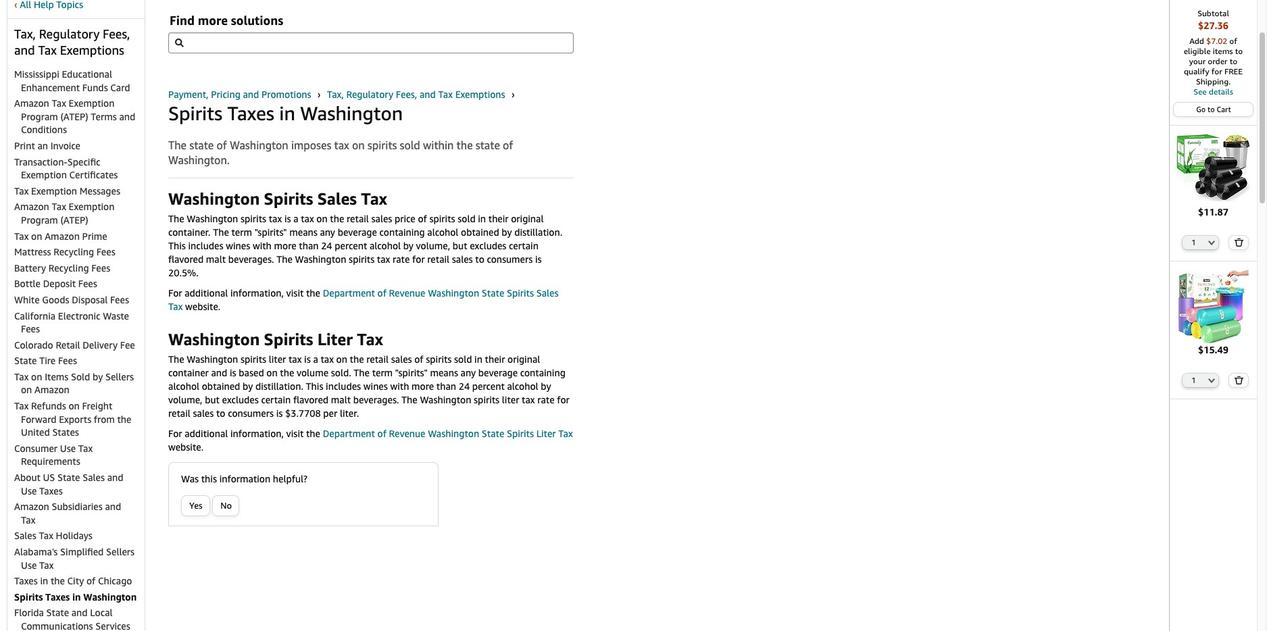 Task type: vqa. For each thing, say whether or not it's contained in the screenshot.
rightmost with
yes



Task type: describe. For each thing, give the bounding box(es) containing it.
no
[[221, 500, 232, 511]]

sales inside department of revenue washington state spirits sales tax
[[536, 287, 559, 299]]

retail
[[56, 339, 80, 351]]

0 vertical spatial use
[[60, 443, 76, 454]]

amazon down items
[[34, 384, 69, 396]]

consumer use tax requirements link
[[14, 443, 93, 467]]

2 program from the top
[[21, 214, 58, 226]]

volume, inside washington spirits sales tax the washington spirits tax is a tax on the retail sales price of spirits sold in their             original container. the term "spirits" means any beverage containing alcohol obtained             by distillation. this includes wines with more than 24 percent alcohol by volume,             but excludes certain flavored malt beverages. the washington spirits tax rate for             retail sales to consumers is 20.5%.
[[416, 240, 450, 251]]

bottle deposit fees link
[[14, 278, 97, 289]]

0 vertical spatial recycling
[[54, 246, 94, 258]]

percent inside washington spirits sales tax the washington spirits tax is a tax on the retail sales price of spirits sold in their             original container. the term "spirits" means any beverage containing alcohol obtained             by distillation. this includes wines with more than 24 percent alcohol by volume,             but excludes certain flavored malt beverages. the washington spirits tax rate for             retail sales to consumers is 20.5%.
[[335, 240, 367, 251]]

tax, inside the tax, regulatory fees, and tax exemptions
[[14, 26, 36, 41]]

excludes inside washington spirits sales tax the washington spirits tax is a tax on the retail sales price of spirits sold in their             original container. the term "spirits" means any beverage containing alcohol obtained             by distillation. this includes wines with more than 24 percent alcohol by volume,             but excludes certain flavored malt beverages. the washington spirits tax rate for             retail sales to consumers is 20.5%.
[[470, 240, 507, 251]]

visit for for additional information, visit the
[[286, 287, 304, 299]]

$27.36
[[1198, 20, 1229, 31]]

container.
[[168, 226, 211, 238]]

information, for for additional information, visit the department of revenue washington state spirits liter tax website.
[[230, 428, 284, 439]]

the up for additional information, visit the
[[277, 253, 293, 265]]

simplified
[[60, 546, 104, 558]]

2 › from the left
[[512, 89, 515, 100]]

$15.49
[[1198, 344, 1229, 356]]

certificates
[[69, 169, 118, 181]]

1 vertical spatial tax,
[[327, 89, 344, 100]]

1 for $15.49
[[1192, 376, 1196, 385]]

sold for washington spirits sales tax
[[458, 213, 476, 224]]

Find more solutions search field
[[168, 32, 574, 53]]

revenue inside department of revenue washington state spirits sales tax
[[389, 287, 425, 299]]

includes inside washington spirits liter tax the washington spirits liter tax is a tax on the retail sales of spirits sold in their             original container and is based on the volume sold. the term "spirits" means any beverage             containing alcohol obtained by distillation. this includes wines with more than 24             percent alcohol by volume, but excludes certain flavored malt beverages. the washington             spirits liter tax rate for retail sales to consumers is $3.7708 per liter.
[[326, 380, 361, 392]]

of eligible items to your order to qualify for free shipping.
[[1184, 36, 1243, 87]]

"spirits" inside washington spirits sales tax the washington spirits tax is a tax on the retail sales price of spirits sold in their             original container. the term "spirits" means any beverage containing alcohol obtained             by distillation. this includes wines with more than 24 percent alcohol by volume,             but excludes certain flavored malt beverages. the washington spirits tax rate for             retail sales to consumers is 20.5%.
[[255, 226, 287, 238]]

malt inside washington spirits sales tax the washington spirits tax is a tax on the retail sales price of spirits sold in their             original container. the term "spirits" means any beverage containing alcohol obtained             by distillation. this includes wines with more than 24 percent alcohol by volume,             but excludes certain flavored malt beverages. the washington spirits tax rate for             retail sales to consumers is 20.5%.
[[206, 253, 226, 265]]

alabama's simplified sellers use tax link
[[14, 546, 135, 571]]

with inside washington spirits sales tax the washington spirits tax is a tax on the retail sales price of spirits sold in their             original container. the term "spirits" means any beverage containing alcohol obtained             by distillation. this includes wines with more than 24 percent alcohol by volume,             but excludes certain flavored malt beverages. the washington spirits tax rate for             retail sales to consumers is 20.5%.
[[253, 240, 272, 251]]

to inside go to cart link
[[1208, 105, 1215, 114]]

1 for $11.87
[[1192, 238, 1196, 246]]

print
[[14, 140, 35, 151]]

their for washington spirits liter tax
[[485, 353, 505, 365]]

liter.
[[340, 407, 359, 419]]

obtained inside washington spirits sales tax the washington spirits tax is a tax on the retail sales price of spirits sold in their             original container. the term "spirits" means any beverage containing alcohol obtained             by distillation. this includes wines with more than 24 percent alcohol by volume,             but excludes certain flavored malt beverages. the washington spirits tax rate for             retail sales to consumers is 20.5%.
[[461, 226, 499, 238]]

sales tax holidays link
[[14, 530, 93, 542]]

state tire fees link
[[14, 355, 77, 367]]

go to cart
[[1196, 105, 1231, 114]]

sold
[[71, 371, 90, 382]]

wines inside washington spirits liter tax the washington spirits liter tax is a tax on the retail sales of spirits sold in their             original container and is based on the volume sold. the term "spirits" means any beverage             containing alcohol obtained by distillation. this includes wines with more than 24             percent alcohol by volume, but excludes certain flavored malt beverages. the washington             spirits liter tax rate for retail sales to consumers is $3.7708 per liter.
[[363, 380, 388, 392]]

obtained inside washington spirits liter tax the washington spirits liter tax is a tax on the retail sales of spirits sold in their             original container and is based on the volume sold. the term "spirits" means any beverage             containing alcohol obtained by distillation. this includes wines with more than 24             percent alcohol by volume, but excludes certain flavored malt beverages. the washington             spirits liter tax rate for retail sales to consumers is $3.7708 per liter.
[[202, 380, 240, 392]]

visit for for additional information, visit the department of revenue washington state spirits liter tax website.
[[286, 428, 304, 439]]

and up within
[[420, 89, 436, 100]]

department inside for additional information, visit the department of revenue washington state spirits liter tax website.
[[323, 428, 375, 439]]

in inside washington spirits sales tax the washington spirits tax is a tax on the retail sales price of spirits sold in their             original container. the term "spirits" means any beverage containing alcohol obtained             by distillation. this includes wines with more than 24 percent alcohol by volume,             but excludes certain flavored malt beverages. the washington spirits tax rate for             retail sales to consumers is 20.5%.
[[478, 213, 486, 224]]

washington inside for additional information, visit the department of revenue washington state spirits liter tax website.
[[428, 428, 479, 439]]

requirements
[[21, 456, 80, 467]]

means inside washington spirits liter tax the washington spirits liter tax is a tax on the retail sales of spirits sold in their             original container and is based on the volume sold. the term "spirits" means any beverage             containing alcohol obtained by distillation. this includes wines with more than 24             percent alcohol by volume, but excludes certain flavored malt beverages. the washington             spirits liter tax rate for retail sales to consumers is $3.7708 per liter.
[[430, 367, 458, 378]]

tire
[[39, 355, 56, 367]]

of inside washington spirits liter tax the washington spirits liter tax is a tax on the retail sales of spirits sold in their             original container and is based on the volume sold. the term "spirits" means any beverage             containing alcohol obtained by distillation. this includes wines with more than 24             percent alcohol by volume, but excludes certain flavored malt beverages. the washington             spirits liter tax rate for retail sales to consumers is $3.7708 per liter.
[[414, 353, 423, 365]]

the right sold.
[[354, 367, 370, 378]]

means inside washington spirits sales tax the washington spirits tax is a tax on the retail sales price of spirits sold in their             original container. the term "spirits" means any beverage containing alcohol obtained             by distillation. this includes wines with more than 24 percent alcohol by volume,             but excludes certain flavored malt beverages. the washington spirits tax rate for             retail sales to consumers is 20.5%.
[[289, 226, 318, 238]]

to inside washington spirits sales tax the washington spirits tax is a tax on the retail sales price of spirits sold in their             original container. the term "spirits" means any beverage containing alcohol obtained             by distillation. this includes wines with more than 24 percent alcohol by volume,             but excludes certain flavored malt beverages. the washington spirits tax rate for             retail sales to consumers is 20.5%.
[[475, 253, 484, 265]]

the state of washington imposes tax on spirits sold within the state of washington.
[[168, 139, 513, 167]]

by inside mississippi educational enhancement funds card amazon tax exemption program (atep) terms and conditions print an invoice transaction-specific exemption certificates tax exemption messages amazon tax exemption program (atep) tax on amazon prime mattress recycling fees battery recycling fees bottle deposit fees white goods disposal fees california electronic waste fees colorado retail delivery fee state tire fees tax on items sold by sellers on amazon tax refunds on freight forward exports from the united states consumer use tax requirements about us state sales and use taxes amazon subsidiaries and tax sales tax holidays alabama's simplified sellers use tax taxes in the city of chicago spirits taxes in washington florida state and local communications service
[[93, 371, 103, 382]]

0 vertical spatial website.
[[183, 301, 221, 312]]

per
[[323, 407, 337, 419]]

details
[[1209, 87, 1233, 97]]

mississippi educational enhancement funds card link
[[14, 68, 130, 93]]

the inside the state of washington imposes tax on spirits sold within the state of washington.
[[457, 139, 473, 152]]

white goods disposal fees link
[[14, 294, 129, 305]]

the inside for additional information, visit the department of revenue washington state spirits liter tax website.
[[306, 428, 320, 439]]

communications
[[21, 620, 93, 631]]

1 vertical spatial liter
[[502, 394, 519, 405]]

eligible
[[1184, 46, 1211, 56]]

tax inside the tax, regulatory fees, and tax exemptions
[[38, 43, 57, 57]]

containing inside washington spirits liter tax the washington spirits liter tax is a tax on the retail sales of spirits sold in their             original container and is based on the volume sold. the term "spirits" means any beverage             containing alcohol obtained by distillation. this includes wines with more than 24             percent alcohol by volume, but excludes certain flavored malt beverages. the washington             spirits liter tax rate for retail sales to consumers is $3.7708 per liter.
[[520, 367, 566, 378]]

this
[[201, 473, 217, 484]]

1 (atep) from the top
[[60, 111, 88, 122]]

liter inside washington spirits liter tax the washington spirits liter tax is a tax on the retail sales of spirits sold in their             original container and is based on the volume sold. the term "spirits" means any beverage             containing alcohol obtained by distillation. this includes wines with more than 24             percent alcohol by volume, but excludes certain flavored malt beverages. the washington             spirits liter tax rate for retail sales to consumers is $3.7708 per liter.
[[317, 330, 353, 349]]

search image
[[175, 38, 184, 47]]

beverages. inside washington spirits liter tax the washington spirits liter tax is a tax on the retail sales of spirits sold in their             original container and is based on the volume sold. the term "spirits" means any beverage             containing alcohol obtained by distillation. this includes wines with more than 24             percent alcohol by volume, but excludes certain flavored malt beverages. the washington             spirits liter tax rate for retail sales to consumers is $3.7708 per liter.
[[353, 394, 399, 405]]

washington inside department of revenue washington state spirits sales tax
[[428, 287, 479, 299]]

1 › from the left
[[318, 89, 321, 100]]

promotions
[[262, 89, 311, 100]]

spirits inside for additional information, visit the department of revenue washington state spirits liter tax website.
[[507, 428, 534, 439]]

based
[[239, 367, 264, 378]]

exemption down messages
[[69, 201, 115, 212]]

tax refunds on freight forward exports from the united states link
[[14, 400, 131, 438]]

volume
[[297, 367, 329, 378]]

for additional information, visit the department of revenue washington state spirits liter tax website.
[[168, 428, 573, 453]]

florida state and local communications service link
[[14, 607, 130, 631]]

1 vertical spatial regulatory
[[346, 89, 393, 100]]

solutions
[[231, 13, 283, 28]]

the up container.
[[168, 213, 184, 224]]

qualify
[[1184, 66, 1210, 76]]

for inside washington spirits liter tax the washington spirits liter tax is a tax on the retail sales of spirits sold in their             original container and is based on the volume sold. the term "spirits" means any beverage             containing alcohol obtained by distillation. this includes wines with more than 24             percent alcohol by volume, but excludes certain flavored malt beverages. the washington             spirits liter tax rate for retail sales to consumers is $3.7708 per liter.
[[557, 394, 570, 405]]

funds
[[82, 82, 108, 93]]

department of revenue washington state spirits sales tax link
[[168, 287, 559, 312]]

transaction-specific exemption certificates link
[[14, 156, 118, 181]]

add
[[1190, 36, 1204, 46]]

their for washington spirits sales tax
[[488, 213, 509, 224]]

volume, inside washington spirits liter tax the washington spirits liter tax is a tax on the retail sales of spirits sold in their             original container and is based on the volume sold. the term "spirits" means any beverage             containing alcohol obtained by distillation. this includes wines with more than 24             percent alcohol by volume, but excludes certain flavored malt beverages. the washington             spirits liter tax rate for retail sales to consumers is $3.7708 per liter.
[[168, 394, 202, 405]]

1 vertical spatial use
[[21, 485, 37, 497]]

freight
[[82, 400, 112, 412]]

messages
[[80, 185, 120, 197]]

department of revenue washington state spirits liter tax link
[[323, 428, 573, 439]]

subsidiaries
[[52, 501, 103, 512]]

invoice
[[51, 140, 80, 151]]

waste
[[103, 310, 129, 321]]

certain inside washington spirits sales tax the washington spirits tax is a tax on the retail sales price of spirits sold in their             original container. the term "spirits" means any beverage containing alcohol obtained             by distillation. this includes wines with more than 24 percent alcohol by volume,             but excludes certain flavored malt beverages. the washington spirits tax rate for             retail sales to consumers is 20.5%.
[[509, 240, 539, 251]]

0 vertical spatial sellers
[[105, 371, 134, 382]]

than inside washington spirits sales tax the washington spirits tax is a tax on the retail sales price of spirits sold in their             original container. the term "spirits" means any beverage containing alcohol obtained             by distillation. this includes wines with more than 24 percent alcohol by volume,             but excludes certain flavored malt beverages. the washington spirits tax rate for             retail sales to consumers is 20.5%.
[[299, 240, 319, 251]]

specific
[[67, 156, 100, 167]]

2 vertical spatial use
[[21, 559, 37, 571]]

disposal
[[72, 294, 108, 305]]

sold for washington spirits liter tax
[[454, 353, 472, 365]]

rate inside washington spirits liter tax the washington spirits liter tax is a tax on the retail sales of spirits sold in their             original container and is based on the volume sold. the term "spirits" means any beverage             containing alcohol obtained by distillation. this includes wines with more than 24             percent alcohol by volume, but excludes certain flavored malt beverages. the washington             spirits liter tax rate for retail sales to consumers is $3.7708 per liter.
[[537, 394, 555, 405]]

colorado retail delivery fee link
[[14, 339, 135, 351]]

1 horizontal spatial exemptions
[[455, 89, 505, 100]]

malt inside washington spirits liter tax the washington spirits liter tax is a tax on the retail sales of spirits sold in their             original container and is based on the volume sold. the term "spirits" means any beverage             containing alcohol obtained by distillation. this includes wines with more than 24             percent alcohol by volume, but excludes certain flavored malt beverages. the washington             spirits liter tax rate for retail sales to consumers is $3.7708 per liter.
[[331, 394, 351, 405]]

spirits taxes in washington article
[[168, 101, 574, 454]]

amazon subsidiaries and tax link
[[14, 501, 121, 526]]

term inside washington spirits liter tax the washington spirits liter tax is a tax on the retail sales of spirits sold in their             original container and is based on the volume sold. the term "spirits" means any beverage             containing alcohol obtained by distillation. this includes wines with more than 24             percent alcohol by volume, but excludes certain flavored malt beverages. the washington             spirits liter tax rate for retail sales to consumers is $3.7708 per liter.
[[372, 367, 393, 378]]

price
[[395, 213, 416, 224]]

spirits inside washington spirits liter tax the washington spirits liter tax is a tax on the retail sales of spirits sold in their             original container and is based on the volume sold. the term "spirits" means any beverage             containing alcohol obtained by distillation. this includes wines with more than 24             percent alcohol by volume, but excludes certain flavored malt beverages. the washington             spirits liter tax rate for retail sales to consumers is $3.7708 per liter.
[[264, 330, 313, 349]]

white
[[14, 294, 40, 305]]

distillation. inside washington spirits sales tax the washington spirits tax is a tax on the retail sales price of spirits sold in their             original container. the term "spirits" means any beverage containing alcohol obtained             by distillation. this includes wines with more than 24 percent alcohol by volume,             but excludes certain flavored malt beverages. the washington spirits tax rate for             retail sales to consumers is 20.5%.
[[514, 226, 562, 238]]

information
[[219, 473, 270, 484]]

fees, inside the tax, regulatory fees, and tax exemptions
[[103, 26, 130, 41]]

state inside for additional information, visit the department of revenue washington state spirits liter tax website.
[[482, 428, 504, 439]]

consumer
[[14, 443, 58, 454]]

flavored inside washington spirits sales tax the washington spirits tax is a tax on the retail sales price of spirits sold in their             original container. the term "spirits" means any beverage containing alcohol obtained             by distillation. this includes wines with more than 24 percent alcohol by volume,             but excludes certain flavored malt beverages. the washington spirits tax rate for             retail sales to consumers is 20.5%.
[[168, 253, 204, 265]]

items
[[45, 371, 69, 382]]

any inside washington spirits sales tax the washington spirits tax is a tax on the retail sales price of spirits sold in their             original container. the term "spirits" means any beverage containing alcohol obtained             by distillation. this includes wines with more than 24 percent alcohol by volume,             but excludes certain flavored malt beverages. the washington spirits tax rate for             retail sales to consumers is 20.5%.
[[320, 226, 335, 238]]

the inside washington spirits sales tax the washington spirits tax is a tax on the retail sales price of spirits sold in their             original container. the term "spirits" means any beverage containing alcohol obtained             by distillation. this includes wines with more than 24 percent alcohol by volume,             but excludes certain flavored malt beverages. the washington spirits tax rate for             retail sales to consumers is 20.5%.
[[330, 213, 344, 224]]

taxes down alabama's
[[14, 575, 38, 587]]

yes
[[189, 500, 203, 511]]

original for washington spirits sales tax
[[511, 213, 544, 224]]

washington inside the state of washington imposes tax on spirits sold within the state of washington.
[[230, 139, 288, 152]]

amazon down about
[[14, 501, 49, 512]]

washington.
[[168, 154, 230, 167]]

spirits inside washington spirits sales tax the washington spirits tax is a tax on the retail sales price of spirits sold in their             original container. the term "spirits" means any beverage containing alcohol obtained             by distillation. this includes wines with more than 24 percent alcohol by volume,             but excludes certain flavored malt beverages. the washington spirits tax rate for             retail sales to consumers is 20.5%.
[[264, 189, 313, 208]]

taxes down taxes in the city of chicago link
[[45, 591, 70, 603]]

amazon down tax exemption messages link
[[14, 201, 49, 212]]

about
[[14, 472, 40, 483]]

liter inside for additional information, visit the department of revenue washington state spirits liter tax website.
[[536, 428, 556, 439]]

was
[[181, 473, 199, 484]]

payment, pricing and promotions link
[[168, 89, 314, 100]]

united
[[21, 427, 50, 438]]

amazon tax exemption program (atep) link
[[14, 201, 115, 226]]

beverage inside washington spirits sales tax the washington spirits tax is a tax on the retail sales price of spirits sold in their             original container. the term "spirits" means any beverage containing alcohol obtained             by distillation. this includes wines with more than 24 percent alcohol by volume,             but excludes certain flavored malt beverages. the washington spirits tax rate for             retail sales to consumers is 20.5%.
[[338, 226, 377, 238]]

see details
[[1194, 87, 1233, 97]]

taxes down us at the bottom of the page
[[39, 485, 63, 497]]

1 state from the left
[[189, 139, 214, 152]]

and inside the tax, regulatory fees, and tax exemptions
[[14, 43, 35, 57]]

2 (atep) from the top
[[60, 214, 88, 226]]

enhancement
[[21, 82, 80, 93]]

exemption down funds at top left
[[69, 97, 115, 109]]

see details link
[[1177, 87, 1250, 97]]

1 vertical spatial sellers
[[106, 546, 135, 558]]

tax exemption messages link
[[14, 185, 120, 197]]

to inside washington spirits liter tax the washington spirits liter tax is a tax on the retail sales of spirits sold in their             original container and is based on the volume sold. the term "spirits" means any beverage             containing alcohol obtained by distillation. this includes wines with more than 24             percent alcohol by volume, but excludes certain flavored malt beverages. the washington             spirits liter tax rate for retail sales to consumers is $3.7708 per liter.
[[216, 407, 225, 419]]

shipping.
[[1196, 76, 1231, 87]]

a inside washington spirits liter tax the washington spirits liter tax is a tax on the retail sales of spirits sold in their             original container and is based on the volume sold. the term "spirits" means any beverage             containing alcohol obtained by distillation. this includes wines with more than 24             percent alcohol by volume, but excludes certain flavored malt beverages. the washington             spirits liter tax rate for retail sales to consumers is $3.7708 per liter.
[[313, 353, 318, 365]]

this inside washington spirits liter tax the washington spirits liter tax is a tax on the retail sales of spirits sold in their             original container and is based on the volume sold. the term "spirits" means any beverage             containing alcohol obtained by distillation. this includes wines with more than 24             percent alcohol by volume, but excludes certain flavored malt beverages. the washington             spirits liter tax rate for retail sales to consumers is $3.7708 per liter.
[[306, 380, 323, 392]]

containing inside washington spirits sales tax the washington spirits tax is a tax on the retail sales price of spirits sold in their             original container. the term "spirits" means any beverage containing alcohol obtained             by distillation. this includes wines with more than 24 percent alcohol by volume,             but excludes certain flavored malt beverages. the washington spirits tax rate for             retail sales to consumers is 20.5%.
[[380, 226, 425, 238]]

chicago
[[98, 575, 132, 587]]

the right container.
[[213, 226, 229, 238]]

delete image
[[1234, 376, 1244, 385]]

sales inside washington spirits sales tax the washington spirits tax is a tax on the retail sales price of spirits sold in their             original container. the term "spirits" means any beverage containing alcohol obtained             by distillation. this includes wines with more than 24 percent alcohol by volume,             but excludes certain flavored malt beverages. the washington spirits tax rate for             retail sales to consumers is 20.5%.
[[317, 189, 357, 208]]

excludes inside washington spirits liter tax the washington spirits liter tax is a tax on the retail sales of spirits sold in their             original container and is based on the volume sold. the term "spirits" means any beverage             containing alcohol obtained by distillation. this includes wines with more than 24             percent alcohol by volume, but excludes certain flavored malt beverages. the washington             spirits liter tax rate for retail sales to consumers is $3.7708 per liter.
[[222, 394, 259, 405]]

delete image
[[1234, 238, 1244, 246]]

more inside washington spirits liter tax the washington spirits liter tax is a tax on the retail sales of spirits sold in their             original container and is based on the volume sold. the term "spirits" means any beverage             containing alcohol obtained by distillation. this includes wines with more than 24             percent alcohol by volume, but excludes certain flavored malt beverages. the washington             spirits liter tax rate for retail sales to consumers is $3.7708 per liter.
[[412, 380, 434, 392]]

about us state sales and use taxes link
[[14, 472, 123, 497]]

of inside for additional information, visit the department of revenue washington state spirits liter tax website.
[[378, 428, 387, 439]]

in inside washington spirits liter tax the washington spirits liter tax is a tax on the retail sales of spirits sold in their             original container and is based on the volume sold. the term "spirits" means any beverage             containing alcohol obtained by distillation. this includes wines with more than 24             percent alcohol by volume, but excludes certain flavored malt beverages. the washington             spirits liter tax rate for retail sales to consumers is $3.7708 per liter.
[[475, 353, 483, 365]]

battery recycling fees link
[[14, 262, 110, 274]]

beverage inside washington spirits liter tax the washington spirits liter tax is a tax on the retail sales of spirits sold in their             original container and is based on the volume sold. the term "spirits" means any beverage             containing alcohol obtained by distillation. this includes wines with more than 24             percent alcohol by volume, but excludes certain flavored malt beverages. the washington             spirits liter tax rate for retail sales to consumers is $3.7708 per liter.
[[478, 367, 518, 378]]

hommaly 1.2 gallon 240 pcs small black trash bags, strong garbage bags, bathroom trash can bin liners unscented, mini plastic bags for office, waste basket liner, fit 3,4.5,6 liters, 0.5,0.8,1,1.2 gal image
[[1176, 131, 1251, 205]]

exports
[[59, 413, 91, 425]]

go to cart link
[[1174, 103, 1253, 116]]

regulatory inside the tax, regulatory fees, and tax exemptions
[[39, 26, 100, 41]]

free
[[1225, 66, 1243, 76]]

for for for additional information, visit the department of revenue washington state spirits liter tax website.
[[168, 428, 182, 439]]

delivery
[[83, 339, 118, 351]]

exemptions inside the tax, regulatory fees, and tax exemptions
[[60, 43, 124, 57]]



Task type: locate. For each thing, give the bounding box(es) containing it.
information, for for additional information, visit the
[[230, 287, 284, 299]]

0 horizontal spatial certain
[[261, 394, 291, 405]]

mattress
[[14, 246, 51, 258]]

tax, right promotions
[[327, 89, 344, 100]]

for
[[1212, 66, 1222, 76], [412, 253, 425, 265], [557, 394, 570, 405]]

20.5%.
[[168, 267, 199, 278]]

state
[[482, 287, 504, 299], [14, 355, 37, 367], [482, 428, 504, 439], [57, 472, 80, 483], [46, 607, 69, 619]]

and inside washington spirits liter tax the washington spirits liter tax is a tax on the retail sales of spirits sold in their             original container and is based on the volume sold. the term "spirits" means any beverage             containing alcohol obtained by distillation. this includes wines with more than 24             percent alcohol by volume, but excludes certain flavored malt beverages. the washington             spirits liter tax rate for retail sales to consumers is $3.7708 per liter.
[[211, 367, 227, 378]]

24 up department of revenue washington state spirits sales tax on the top left of page
[[321, 240, 332, 251]]

0 horizontal spatial a
[[293, 213, 298, 224]]

the up department of revenue washington state spirits liter tax link
[[402, 394, 418, 405]]

taxes down payment, pricing and promotions link
[[227, 102, 274, 124]]

revenue inside for additional information, visit the department of revenue washington state spirits liter tax website.
[[389, 428, 425, 439]]

1 vertical spatial additional
[[185, 428, 228, 439]]

1 vertical spatial malt
[[331, 394, 351, 405]]

1 additional from the top
[[185, 287, 228, 299]]

tax, regulatory fees, and tax exemptions link
[[327, 89, 508, 100]]

term inside washington spirits sales tax the washington spirits tax is a tax on the retail sales price of spirits sold in their             original container. the term "spirits" means any beverage containing alcohol obtained             by distillation. this includes wines with more than 24 percent alcohol by volume,             but excludes certain flavored malt beverages. the washington spirits tax rate for             retail sales to consumers is 20.5%.
[[231, 226, 252, 238]]

"spirits" inside washington spirits liter tax the washington spirits liter tax is a tax on the retail sales of spirits sold in their             original container and is based on the volume sold. the term "spirits" means any beverage             containing alcohol obtained by distillation. this includes wines with more than 24             percent alcohol by volume, but excludes certain flavored malt beverages. the washington             spirits liter tax rate for retail sales to consumers is $3.7708 per liter.
[[395, 367, 428, 378]]

recycling
[[54, 246, 94, 258], [48, 262, 89, 274]]

2 department from the top
[[323, 428, 375, 439]]

program up the conditions
[[21, 111, 58, 122]]

0 vertical spatial exemptions
[[60, 43, 124, 57]]

0 vertical spatial 24
[[321, 240, 332, 251]]

for for for additional information, visit the
[[168, 287, 182, 299]]

of inside washington spirits sales tax the washington spirits tax is a tax on the retail sales price of spirits sold in their             original container. the term "spirits" means any beverage containing alcohol obtained             by distillation. this includes wines with more than 24 percent alcohol by volume,             but excludes certain flavored malt beverages. the washington spirits tax rate for             retail sales to consumers is 20.5%.
[[418, 213, 427, 224]]

1 vertical spatial revenue
[[389, 428, 425, 439]]

0 vertical spatial rate
[[393, 253, 410, 265]]

local
[[90, 607, 113, 619]]

0 vertical spatial distillation.
[[514, 226, 562, 238]]

0 vertical spatial department
[[323, 287, 375, 299]]

use down alabama's
[[21, 559, 37, 571]]

0 vertical spatial program
[[21, 111, 58, 122]]

1 vertical spatial more
[[274, 240, 296, 251]]

beverages. inside washington spirits sales tax the washington spirits tax is a tax on the retail sales price of spirits sold in their             original container. the term "spirits" means any beverage containing alcohol obtained             by distillation. this includes wines with more than 24 percent alcohol by volume,             but excludes certain flavored malt beverages. the washington spirits tax rate for             retail sales to consumers is 20.5%.
[[228, 253, 274, 265]]

colorado
[[14, 339, 53, 351]]

but inside washington spirits liter tax the washington spirits liter tax is a tax on the retail sales of spirits sold in their             original container and is based on the volume sold. the term "spirits" means any beverage             containing alcohol obtained by distillation. this includes wines with more than 24             percent alcohol by volume, but excludes certain flavored malt beverages. the washington             spirits liter tax rate for retail sales to consumers is $3.7708 per liter.
[[205, 394, 220, 405]]

1 horizontal spatial with
[[390, 380, 409, 392]]

washington spirits liter tax the washington spirits liter tax is a tax on the retail sales of spirits sold in their             original container and is based on the volume sold. the term "spirits" means any beverage             containing alcohol obtained by distillation. this includes wines with more than 24             percent alcohol by volume, but excludes certain flavored malt beverages. the washington             spirits liter tax rate for retail sales to consumers is $3.7708 per liter.
[[168, 330, 570, 419]]

bottle
[[14, 278, 41, 289]]

use down about
[[21, 485, 37, 497]]

liter
[[269, 353, 286, 365], [502, 394, 519, 405]]

print an invoice link
[[14, 140, 80, 151]]

more inside washington spirits sales tax the washington spirits tax is a tax on the retail sales price of spirits sold in their             original container. the term "spirits" means any beverage containing alcohol obtained             by distillation. this includes wines with more than 24 percent alcohol by volume,             but excludes certain flavored malt beverages. the washington spirits tax rate for             retail sales to consumers is 20.5%.
[[274, 240, 296, 251]]

1 horizontal spatial certain
[[509, 240, 539, 251]]

wines
[[226, 240, 250, 251], [363, 380, 388, 392]]

1 vertical spatial department
[[323, 428, 375, 439]]

tax inside the state of washington imposes tax on spirits sold within the state of washington.
[[334, 139, 349, 152]]

for up was
[[168, 428, 182, 439]]

1 vertical spatial a
[[313, 353, 318, 365]]

1 vertical spatial percent
[[472, 380, 505, 392]]

1
[[1192, 238, 1196, 246], [1192, 376, 1196, 385]]

within
[[423, 139, 454, 152]]

2 vertical spatial sold
[[454, 353, 472, 365]]

prime
[[82, 230, 107, 242]]

payment, pricing and promotions › tax, regulatory fees, and tax exemptions ›
[[168, 89, 517, 100]]

0 horizontal spatial exemptions
[[60, 43, 124, 57]]

florida
[[14, 607, 44, 619]]

exemption down transaction-
[[21, 169, 67, 181]]

was this information helpful?
[[181, 473, 308, 484]]

spirits inside department of revenue washington state spirits sales tax
[[507, 287, 534, 299]]

0 vertical spatial visit
[[286, 287, 304, 299]]

regulatory up educational
[[39, 26, 100, 41]]

spirits inside the state of washington imposes tax on spirits sold within the state of washington.
[[368, 139, 397, 152]]

fee
[[120, 339, 135, 351]]

2 for from the top
[[168, 428, 182, 439]]

1 vertical spatial sold
[[458, 213, 476, 224]]

0 vertical spatial original
[[511, 213, 544, 224]]

1 vertical spatial distillation.
[[255, 380, 303, 392]]

program up tax on amazon prime link
[[21, 214, 58, 226]]

this down container.
[[168, 240, 186, 251]]

1 vertical spatial recycling
[[48, 262, 89, 274]]

0 horizontal spatial distillation.
[[255, 380, 303, 392]]

1 vertical spatial beverages.
[[353, 394, 399, 405]]

and right terms
[[119, 111, 135, 122]]

1 vertical spatial 24
[[459, 380, 470, 392]]

$11.87
[[1198, 206, 1229, 217]]

tax inside department of revenue washington state spirits sales tax
[[168, 301, 183, 312]]

No submit
[[213, 496, 239, 516]]

0 horizontal spatial beverages.
[[228, 253, 274, 265]]

1 horizontal spatial than
[[437, 380, 456, 392]]

department of revenue washington state spirits sales tax
[[168, 287, 559, 312]]

with up for additional information, visit the
[[253, 240, 272, 251]]

original inside washington spirits sales tax the washington spirits tax is a tax on the retail sales price of spirits sold in their             original container. the term "spirits" means any beverage containing alcohol obtained             by distillation. this includes wines with more than 24 percent alcohol by volume,             but excludes certain flavored malt beverages. the washington spirits tax rate for             retail sales to consumers is 20.5%.
[[511, 213, 544, 224]]

flavored up 20.5%.
[[168, 253, 204, 265]]

includes down sold.
[[326, 380, 361, 392]]

means
[[289, 226, 318, 238], [430, 367, 458, 378]]

their inside washington spirits sales tax the washington spirits tax is a tax on the retail sales price of spirits sold in their             original container. the term "spirits" means any beverage containing alcohol obtained             by distillation. this includes wines with more than 24 percent alcohol by volume,             but excludes certain flavored malt beverages. the washington spirits tax rate for             retail sales to consumers is 20.5%.
[[488, 213, 509, 224]]

2 revenue from the top
[[389, 428, 425, 439]]

website. down 20.5%.
[[183, 301, 221, 312]]

with up for additional information, visit the department of revenue washington state spirits liter tax website.
[[390, 380, 409, 392]]

1 vertical spatial visit
[[286, 428, 304, 439]]

0 vertical spatial "spirits"
[[255, 226, 287, 238]]

than inside washington spirits liter tax the washington spirits liter tax is a tax on the retail sales of spirits sold in their             original container and is based on the volume sold. the term "spirits" means any beverage             containing alcohol obtained by distillation. this includes wines with more than 24             percent alcohol by volume, but excludes certain flavored malt beverages. the washington             spirits liter tax rate for retail sales to consumers is $3.7708 per liter.
[[437, 380, 456, 392]]

for inside for additional information, visit the department of revenue washington state spirits liter tax website.
[[168, 428, 182, 439]]

1 vertical spatial any
[[461, 367, 476, 378]]

department down liter.
[[323, 428, 375, 439]]

rate inside washington spirits sales tax the washington spirits tax is a tax on the retail sales price of spirits sold in their             original container. the term "spirits" means any beverage containing alcohol obtained             by distillation. this includes wines with more than 24 percent alcohol by volume,             but excludes certain flavored malt beverages. the washington spirits tax rate for             retail sales to consumers is 20.5%.
[[393, 253, 410, 265]]

alabama's
[[14, 546, 58, 558]]

0 horizontal spatial liter
[[269, 353, 286, 365]]

sold.
[[331, 367, 351, 378]]

0 vertical spatial volume,
[[416, 240, 450, 251]]

information, inside for additional information, visit the department of revenue washington state spirits liter tax website.
[[230, 428, 284, 439]]

with
[[253, 240, 272, 251], [390, 380, 409, 392]]

card
[[110, 82, 130, 93]]

0 vertical spatial but
[[453, 240, 467, 251]]

0 horizontal spatial flavored
[[168, 253, 204, 265]]

1 1 from the top
[[1192, 238, 1196, 246]]

tax, up "mississippi"
[[14, 26, 36, 41]]

term right sold.
[[372, 367, 393, 378]]

use down "states"
[[60, 443, 76, 454]]

taxes inside article
[[227, 102, 274, 124]]

1 horizontal spatial state
[[476, 139, 500, 152]]

amazon up 'mattress recycling fees' link at the top left of page
[[45, 230, 80, 242]]

None submit
[[1229, 236, 1248, 249], [1229, 374, 1248, 387], [1229, 236, 1248, 249], [1229, 374, 1248, 387]]

revenue
[[389, 287, 425, 299], [389, 428, 425, 439]]

"spirits"
[[255, 226, 287, 238], [395, 367, 428, 378]]

mattress recycling fees link
[[14, 246, 115, 258]]

the up the container
[[168, 353, 184, 365]]

1 vertical spatial means
[[430, 367, 458, 378]]

recycling up battery recycling fees link
[[54, 246, 94, 258]]

state right within
[[476, 139, 500, 152]]

mississippi educational enhancement funds card amazon tax exemption program (atep) terms and conditions print an invoice transaction-specific exemption certificates tax exemption messages amazon tax exemption program (atep) tax on amazon prime mattress recycling fees battery recycling fees bottle deposit fees white goods disposal fees california electronic waste fees colorado retail delivery fee state tire fees tax on items sold by sellers on amazon tax refunds on freight forward exports from the united states consumer use tax requirements about us state sales and use taxes amazon subsidiaries and tax sales tax holidays alabama's simplified sellers use tax taxes in the city of chicago spirits taxes in washington florida state and local communications service
[[14, 68, 137, 631]]

beverages. up liter.
[[353, 394, 399, 405]]

0 horizontal spatial includes
[[188, 240, 223, 251]]

24 up department of revenue washington state spirits liter tax link
[[459, 380, 470, 392]]

1 department from the top
[[323, 287, 375, 299]]

0 vertical spatial percent
[[335, 240, 367, 251]]

beverages. up for additional information, visit the
[[228, 253, 274, 265]]

state up washington.
[[189, 139, 214, 152]]

of inside mississippi educational enhancement funds card amazon tax exemption program (atep) terms and conditions print an invoice transaction-specific exemption certificates tax exemption messages amazon tax exemption program (atep) tax on amazon prime mattress recycling fees battery recycling fees bottle deposit fees white goods disposal fees california electronic waste fees colorado retail delivery fee state tire fees tax on items sold by sellers on amazon tax refunds on freight forward exports from the united states consumer use tax requirements about us state sales and use taxes amazon subsidiaries and tax sales tax holidays alabama's simplified sellers use tax taxes in the city of chicago spirits taxes in washington florida state and local communications service
[[87, 575, 96, 587]]

1 horizontal spatial any
[[461, 367, 476, 378]]

taxes in the city of chicago link
[[14, 575, 132, 587]]

on inside washington spirits sales tax the washington spirits tax is a tax on the retail sales price of spirits sold in their             original container. the term "spirits" means any beverage containing alcohol obtained             by distillation. this includes wines with more than 24 percent alcohol by volume,             but excludes certain flavored malt beverages. the washington spirits tax rate for             retail sales to consumers is 20.5%.
[[317, 213, 328, 224]]

1 vertical spatial flavored
[[293, 394, 329, 405]]

2 visit from the top
[[286, 428, 304, 439]]

0 vertical spatial liter
[[269, 353, 286, 365]]

program
[[21, 111, 58, 122], [21, 214, 58, 226]]

1 visit from the top
[[286, 287, 304, 299]]

0 vertical spatial than
[[299, 240, 319, 251]]

flavored
[[168, 253, 204, 265], [293, 394, 329, 405]]

original for washington spirits liter tax
[[508, 353, 540, 365]]

tax on amazon prime link
[[14, 230, 107, 242]]

additional inside for additional information, visit the department of revenue washington state spirits liter tax website.
[[185, 428, 228, 439]]

1 vertical spatial containing
[[520, 367, 566, 378]]

fees, down find more solutions search box
[[396, 89, 417, 100]]

add $7.02
[[1190, 36, 1230, 46]]

and down from
[[107, 472, 123, 483]]

1 vertical spatial for
[[412, 253, 425, 265]]

1 horizontal spatial term
[[372, 367, 393, 378]]

regulatory down find more solutions search box
[[346, 89, 393, 100]]

with inside washington spirits liter tax the washington spirits liter tax is a tax on the retail sales of spirits sold in their             original container and is based on the volume sold. the term "spirits" means any beverage             containing alcohol obtained by distillation. this includes wines with more than 24             percent alcohol by volume, but excludes certain flavored malt beverages. the washington             spirits liter tax rate for retail sales to consumers is $3.7708 per liter.
[[390, 380, 409, 392]]

and right pricing
[[243, 89, 259, 100]]

for inside of eligible items to your order to qualify for free shipping.
[[1212, 66, 1222, 76]]

their inside washington spirits liter tax the washington spirits liter tax is a tax on the retail sales of spirits sold in their             original container and is based on the volume sold. the term "spirits" means any beverage             containing alcohol obtained by distillation. this includes wines with more than 24             percent alcohol by volume, but excludes certain flavored malt beverages. the washington             spirits liter tax rate for retail sales to consumers is $3.7708 per liter.
[[485, 353, 505, 365]]

the inside the state of washington imposes tax on spirits sold within the state of washington.
[[168, 139, 187, 152]]

1 horizontal spatial a
[[313, 353, 318, 365]]

1 vertical spatial (atep)
[[60, 214, 88, 226]]

tax inside washington spirits liter tax the washington spirits liter tax is a tax on the retail sales of spirits sold in their             original container and is based on the volume sold. the term "spirits" means any beverage             containing alcohol obtained by distillation. this includes wines with more than 24             percent alcohol by volume, but excludes certain flavored malt beverages. the washington             spirits liter tax rate for retail sales to consumers is $3.7708 per liter.
[[357, 330, 383, 349]]

find
[[170, 13, 195, 28]]

1 vertical spatial fees,
[[396, 89, 417, 100]]

items
[[1213, 46, 1233, 56]]

tax inside for additional information, visit the department of revenue washington state spirits liter tax website.
[[558, 428, 573, 439]]

includes inside washington spirits sales tax the washington spirits tax is a tax on the retail sales price of spirits sold in their             original container. the term "spirits" means any beverage containing alcohol obtained             by distillation. this includes wines with more than 24 percent alcohol by volume,             but excludes certain flavored malt beverages. the washington spirits tax rate for             retail sales to consumers is 20.5%.
[[188, 240, 223, 251]]

states
[[52, 427, 79, 438]]

0 horizontal spatial "spirits"
[[255, 226, 287, 238]]

goods
[[42, 294, 69, 305]]

california
[[14, 310, 56, 321]]

1 horizontal spatial malt
[[331, 394, 351, 405]]

for inside washington spirits sales tax the washington spirits tax is a tax on the retail sales price of spirits sold in their             original container. the term "spirits" means any beverage containing alcohol obtained             by distillation. this includes wines with more than 24 percent alcohol by volume,             but excludes certain flavored malt beverages. the washington spirits tax rate for             retail sales to consumers is 20.5%.
[[412, 253, 425, 265]]

terms
[[91, 111, 117, 122]]

malt
[[206, 253, 226, 265], [331, 394, 351, 405]]

1 vertical spatial volume,
[[168, 394, 202, 405]]

dropdown image
[[1209, 240, 1215, 245]]

subtotal
[[1198, 8, 1229, 18]]

tax
[[38, 43, 57, 57], [438, 89, 453, 100], [52, 97, 66, 109], [14, 185, 29, 197], [361, 189, 387, 208], [52, 201, 66, 212], [14, 230, 29, 242], [168, 301, 183, 312], [357, 330, 383, 349], [14, 371, 29, 382], [14, 400, 29, 412], [558, 428, 573, 439], [78, 443, 93, 454], [21, 514, 35, 526], [39, 530, 53, 542], [39, 559, 54, 571]]

fees, up educational
[[103, 26, 130, 41]]

0 horizontal spatial for
[[412, 253, 425, 265]]

2 additional from the top
[[185, 428, 228, 439]]

0 horizontal spatial fees,
[[103, 26, 130, 41]]

certain inside washington spirits liter tax the washington spirits liter tax is a tax on the retail sales of spirits sold in their             original container and is based on the volume sold. the term "spirits" means any beverage             containing alcohol obtained by distillation. this includes wines with more than 24             percent alcohol by volume, but excludes certain flavored malt beverages. the washington             spirits liter tax rate for retail sales to consumers is $3.7708 per liter.
[[261, 394, 291, 405]]

tax inside washington spirits sales tax the washington spirits tax is a tax on the retail sales price of spirits sold in their             original container. the term "spirits" means any beverage containing alcohol obtained             by distillation. this includes wines with more than 24 percent alcohol by volume,             but excludes certain flavored malt beverages. the washington spirits tax rate for             retail sales to consumers is 20.5%.
[[361, 189, 387, 208]]

and right the container
[[211, 367, 227, 378]]

percent up department of revenue washington state spirits liter tax link
[[472, 380, 505, 392]]

24 inside washington spirits sales tax the washington spirits tax is a tax on the retail sales price of spirits sold in their             original container. the term "spirits" means any beverage containing alcohol obtained             by distillation. this includes wines with more than 24 percent alcohol by volume,             but excludes certain flavored malt beverages. the washington spirits tax rate for             retail sales to consumers is 20.5%.
[[321, 240, 332, 251]]

sold inside the state of washington imposes tax on spirits sold within the state of washington.
[[400, 139, 420, 152]]

1 horizontal spatial distillation.
[[514, 226, 562, 238]]

transaction-
[[14, 156, 67, 167]]

malt up liter.
[[331, 394, 351, 405]]

more up department of revenue washington state spirits liter tax link
[[412, 380, 434, 392]]

1 left dropdown icon
[[1192, 376, 1196, 385]]

2 horizontal spatial more
[[412, 380, 434, 392]]

0 horizontal spatial containing
[[380, 226, 425, 238]]

0 horizontal spatial excludes
[[222, 394, 259, 405]]

1 horizontal spatial beverages.
[[353, 394, 399, 405]]

1 left dropdown image
[[1192, 238, 1196, 246]]

and up "mississippi"
[[14, 43, 35, 57]]

0 vertical spatial any
[[320, 226, 335, 238]]

0 horizontal spatial percent
[[335, 240, 367, 251]]

1 horizontal spatial this
[[306, 380, 323, 392]]

0 horizontal spatial with
[[253, 240, 272, 251]]

and left local
[[71, 607, 88, 619]]

1 information, from the top
[[230, 287, 284, 299]]

includes down container.
[[188, 240, 223, 251]]

0 horizontal spatial but
[[205, 394, 220, 405]]

us
[[43, 472, 55, 483]]

24 inside washington spirits liter tax the washington spirits liter tax is a tax on the retail sales of spirits sold in their             original container and is based on the volume sold. the term "spirits" means any beverage             containing alcohol obtained by distillation. this includes wines with more than 24             percent alcohol by volume, but excludes certain flavored malt beverages. the washington             spirits liter tax rate for retail sales to consumers is $3.7708 per liter.
[[459, 380, 470, 392]]

Yes submit
[[182, 496, 209, 516]]

0 vertical spatial regulatory
[[39, 26, 100, 41]]

recycling down 'mattress recycling fees' link at the top left of page
[[48, 262, 89, 274]]

1 horizontal spatial but
[[453, 240, 467, 251]]

additional for for additional information, visit the
[[185, 287, 228, 299]]

of inside department of revenue washington state spirits sales tax
[[378, 287, 387, 299]]

1 horizontal spatial more
[[274, 240, 296, 251]]

on
[[352, 139, 365, 152], [317, 213, 328, 224], [31, 230, 42, 242], [336, 353, 347, 365], [266, 367, 278, 378], [31, 371, 42, 382], [21, 384, 32, 396], [69, 400, 80, 412]]

0 vertical spatial fees,
[[103, 26, 130, 41]]

1 vertical spatial obtained
[[202, 380, 240, 392]]

wines up for additional information, visit the
[[226, 240, 250, 251]]

more right find
[[198, 13, 228, 28]]

1 horizontal spatial liter
[[502, 394, 519, 405]]

for
[[168, 287, 182, 299], [168, 428, 182, 439]]

forward
[[21, 413, 56, 425]]

1 vertical spatial with
[[390, 380, 409, 392]]

2 vertical spatial more
[[412, 380, 434, 392]]

but
[[453, 240, 467, 251], [205, 394, 220, 405]]

california electronic waste fees link
[[14, 310, 129, 335]]

0 horizontal spatial 24
[[321, 240, 332, 251]]

1 horizontal spatial rate
[[537, 394, 555, 405]]

original
[[511, 213, 544, 224], [508, 353, 540, 365]]

spirits inside mississippi educational enhancement funds card amazon tax exemption program (atep) terms and conditions print an invoice transaction-specific exemption certificates tax exemption messages amazon tax exemption program (atep) tax on amazon prime mattress recycling fees battery recycling fees bottle deposit fees white goods disposal fees california electronic waste fees colorado retail delivery fee state tire fees tax on items sold by sellers on amazon tax refunds on freight forward exports from the united states consumer use tax requirements about us state sales and use taxes amazon subsidiaries and tax sales tax holidays alabama's simplified sellers use tax taxes in the city of chicago spirits taxes in washington florida state and local communications service
[[14, 591, 43, 603]]

imposes
[[291, 139, 331, 152]]

sold inside washington spirits sales tax the washington spirits tax is a tax on the retail sales price of spirits sold in their             original container. the term "spirits" means any beverage containing alcohol obtained             by distillation. this includes wines with more than 24 percent alcohol by volume,             but excludes certain flavored malt beverages. the washington spirits tax rate for             retail sales to consumers is 20.5%.
[[458, 213, 476, 224]]

more
[[198, 13, 228, 28], [274, 240, 296, 251], [412, 380, 434, 392]]

0 horizontal spatial volume,
[[168, 394, 202, 405]]

percent up department of revenue washington state spirits sales tax link
[[335, 240, 367, 251]]

malt down container.
[[206, 253, 226, 265]]

1.2 gallon/330pcs strong trash bags colorful clear garbage bags by teivio, bathroom trash can bin liners, small plastic bags for home office kitchen, multicolor image
[[1176, 269, 1251, 344]]

0 horizontal spatial this
[[168, 240, 186, 251]]

sellers up chicago
[[106, 546, 135, 558]]

this down volume on the bottom of the page
[[306, 380, 323, 392]]

additional up this
[[185, 428, 228, 439]]

additional down 20.5%.
[[185, 287, 228, 299]]

dropdown image
[[1209, 378, 1215, 383]]

consumers inside washington spirits liter tax the washington spirits liter tax is a tax on the retail sales of spirits sold in their             original container and is based on the volume sold. the term "spirits" means any beverage             containing alcohol obtained by distillation. this includes wines with more than 24             percent alcohol by volume, but excludes certain flavored malt beverages. the washington             spirits liter tax rate for retail sales to consumers is $3.7708 per liter.
[[228, 407, 274, 419]]

city
[[67, 575, 84, 587]]

department down washington spirits sales tax the washington spirits tax is a tax on the retail sales price of spirits sold in their             original container. the term "spirits" means any beverage containing alcohol obtained             by distillation. this includes wines with more than 24 percent alcohol by volume,             but excludes certain flavored malt beverages. the washington spirits tax rate for             retail sales to consumers is 20.5%.
[[323, 287, 375, 299]]

spirits taxes in washington
[[168, 102, 403, 124]]

2 1 from the top
[[1192, 376, 1196, 385]]

an
[[37, 140, 48, 151]]

wines up for additional information, visit the department of revenue washington state spirits liter tax website.
[[363, 380, 388, 392]]

washington
[[300, 102, 403, 124], [230, 139, 288, 152], [168, 189, 260, 208], [187, 213, 238, 224], [295, 253, 346, 265], [428, 287, 479, 299], [168, 330, 260, 349], [187, 353, 238, 365], [420, 394, 471, 405], [428, 428, 479, 439], [83, 591, 137, 603]]

department inside department of revenue washington state spirits sales tax
[[323, 287, 375, 299]]

container
[[168, 367, 209, 378]]

consumers
[[487, 253, 533, 265], [228, 407, 274, 419]]

distillation. inside washington spirits liter tax the washington spirits liter tax is a tax on the retail sales of spirits sold in their             original container and is based on the volume sold. the term "spirits" means any beverage             containing alcohol obtained by distillation. this includes wines with more than 24             percent alcohol by volume, but excludes certain flavored malt beverages. the washington             spirits liter tax rate for retail sales to consumers is $3.7708 per liter.
[[255, 380, 303, 392]]

amazon tax exemption program (atep) terms and conditions link
[[14, 97, 135, 135]]

0 horizontal spatial means
[[289, 226, 318, 238]]

2 state from the left
[[476, 139, 500, 152]]

1 for from the top
[[168, 287, 182, 299]]

1 program from the top
[[21, 111, 58, 122]]

$7.02
[[1206, 36, 1228, 46]]

sellers down fee
[[105, 371, 134, 382]]

on inside the state of washington imposes tax on spirits sold within the state of washington.
[[352, 139, 365, 152]]

sold inside washington spirits liter tax the washington spirits liter tax is a tax on the retail sales of spirits sold in their             original container and is based on the volume sold. the term "spirits" means any beverage             containing alcohol obtained by distillation. this includes wines with more than 24             percent alcohol by volume, but excludes certain flavored malt beverages. the washington             spirits liter tax rate for retail sales to consumers is $3.7708 per liter.
[[454, 353, 472, 365]]

website. up was
[[168, 441, 204, 453]]

any inside washington spirits liter tax the washington spirits liter tax is a tax on the retail sales of spirits sold in their             original container and is based on the volume sold. the term "spirits" means any beverage             containing alcohol obtained by distillation. this includes wines with more than 24             percent alcohol by volume, but excludes certain flavored malt beverages. the washington             spirits liter tax rate for retail sales to consumers is $3.7708 per liter.
[[461, 367, 476, 378]]

percent
[[335, 240, 367, 251], [472, 380, 505, 392]]

sales
[[371, 213, 392, 224], [452, 253, 473, 265], [391, 353, 412, 365], [193, 407, 214, 419]]

additional for for additional information, visit the department of revenue washington state spirits liter tax website.
[[185, 428, 228, 439]]

see
[[1194, 87, 1207, 97]]

0 horizontal spatial more
[[198, 13, 228, 28]]

amazon down "enhancement"
[[14, 97, 49, 109]]

and right subsidiaries
[[105, 501, 121, 512]]

amazon
[[14, 97, 49, 109], [14, 201, 49, 212], [45, 230, 80, 242], [34, 384, 69, 396], [14, 501, 49, 512]]

0 vertical spatial more
[[198, 13, 228, 28]]

sold
[[400, 139, 420, 152], [458, 213, 476, 224], [454, 353, 472, 365]]

1 horizontal spatial beverage
[[478, 367, 518, 378]]

washington inside mississippi educational enhancement funds card amazon tax exemption program (atep) terms and conditions print an invoice transaction-specific exemption certificates tax exemption messages amazon tax exemption program (atep) tax on amazon prime mattress recycling fees battery recycling fees bottle deposit fees white goods disposal fees california electronic waste fees colorado retail delivery fee state tire fees tax on items sold by sellers on amazon tax refunds on freight forward exports from the united states consumer use tax requirements about us state sales and use taxes amazon subsidiaries and tax sales tax holidays alabama's simplified sellers use tax taxes in the city of chicago spirits taxes in washington florida state and local communications service
[[83, 591, 137, 603]]

1 vertical spatial than
[[437, 380, 456, 392]]

term right container.
[[231, 226, 252, 238]]

this inside washington spirits sales tax the washington spirits tax is a tax on the retail sales price of spirits sold in their             original container. the term "spirits" means any beverage containing alcohol obtained             by distillation. this includes wines with more than 24 percent alcohol by volume,             but excludes certain flavored malt beverages. the washington spirits tax rate for             retail sales to consumers is 20.5%.
[[168, 240, 186, 251]]

(atep) left terms
[[60, 111, 88, 122]]

0 horizontal spatial term
[[231, 226, 252, 238]]

but inside washington spirits sales tax the washington spirits tax is a tax on the retail sales price of spirits sold in their             original container. the term "spirits" means any beverage containing alcohol obtained             by distillation. this includes wines with more than 24 percent alcohol by volume,             but excludes certain flavored malt beverages. the washington spirits tax rate for             retail sales to consumers is 20.5%.
[[453, 240, 467, 251]]

state inside department of revenue washington state spirits sales tax
[[482, 287, 504, 299]]

more up for additional information, visit the
[[274, 240, 296, 251]]

1 horizontal spatial flavored
[[293, 394, 329, 405]]

percent inside washington spirits liter tax the washington spirits liter tax is a tax on the retail sales of spirits sold in their             original container and is based on the volume sold. the term "spirits" means any beverage             containing alcohol obtained by distillation. this includes wines with more than 24             percent alcohol by volume, but excludes certain flavored malt beverages. the washington             spirits liter tax rate for retail sales to consumers is $3.7708 per liter.
[[472, 380, 505, 392]]

flavored up "$3.7708"
[[293, 394, 329, 405]]

rate
[[393, 253, 410, 265], [537, 394, 555, 405]]

your
[[1189, 56, 1206, 66]]

0 vertical spatial includes
[[188, 240, 223, 251]]

consumers inside washington spirits sales tax the washington spirits tax is a tax on the retail sales price of spirits sold in their             original container. the term "spirits" means any beverage containing alcohol obtained             by distillation. this includes wines with more than 24 percent alcohol by volume,             but excludes certain flavored malt beverages. the washington spirits tax rate for             retail sales to consumers is 20.5%.
[[487, 253, 533, 265]]

for down 20.5%.
[[168, 287, 182, 299]]

1 vertical spatial their
[[485, 353, 505, 365]]

1 horizontal spatial wines
[[363, 380, 388, 392]]

department
[[323, 287, 375, 299], [323, 428, 375, 439]]

a inside washington spirits sales tax the washington spirits tax is a tax on the retail sales price of spirits sold in their             original container. the term "spirits" means any beverage containing alcohol obtained             by distillation. this includes wines with more than 24 percent alcohol by volume,             but excludes certain flavored malt beverages. the washington spirits tax rate for             retail sales to consumers is 20.5%.
[[293, 213, 298, 224]]

tax
[[334, 139, 349, 152], [269, 213, 282, 224], [301, 213, 314, 224], [377, 253, 390, 265], [289, 353, 302, 365], [321, 353, 334, 365], [522, 394, 535, 405]]

than
[[299, 240, 319, 251], [437, 380, 456, 392]]

0 horizontal spatial beverage
[[338, 226, 377, 238]]

0 vertical spatial additional
[[185, 287, 228, 299]]

2 information, from the top
[[230, 428, 284, 439]]

for additional information, visit the
[[168, 287, 323, 299]]

0 vertical spatial sold
[[400, 139, 420, 152]]

conditions
[[21, 124, 67, 135]]

0 vertical spatial excludes
[[470, 240, 507, 251]]

1 horizontal spatial obtained
[[461, 226, 499, 238]]

visit inside for additional information, visit the department of revenue washington state spirits liter tax website.
[[286, 428, 304, 439]]

term
[[231, 226, 252, 238], [372, 367, 393, 378]]

exemption up amazon tax exemption program (atep) link
[[31, 185, 77, 197]]

go
[[1196, 105, 1206, 114]]

original inside washington spirits liter tax the washington spirits liter tax is a tax on the retail sales of spirits sold in their             original container and is based on the volume sold. the term "spirits" means any beverage             containing alcohol obtained by distillation. this includes wines with more than 24             percent alcohol by volume, but excludes certain flavored malt beverages. the washington             spirits liter tax rate for retail sales to consumers is $3.7708 per liter.
[[508, 353, 540, 365]]

(atep) up tax on amazon prime link
[[60, 214, 88, 226]]

0 horizontal spatial ›
[[318, 89, 321, 100]]

the up washington.
[[168, 139, 187, 152]]

wines inside washington spirits sales tax the washington spirits tax is a tax on the retail sales price of spirits sold in their             original container. the term "spirits" means any beverage containing alcohol obtained             by distillation. this includes wines with more than 24 percent alcohol by volume,             but excludes certain flavored malt beverages. the washington spirits tax rate for             retail sales to consumers is 20.5%.
[[226, 240, 250, 251]]

1 revenue from the top
[[389, 287, 425, 299]]

0 vertical spatial information,
[[230, 287, 284, 299]]

0 horizontal spatial obtained
[[202, 380, 240, 392]]

tax, regulatory fees, and tax exemptions
[[14, 26, 130, 57]]

of inside of eligible items to your order to qualify for free shipping.
[[1230, 36, 1237, 46]]



